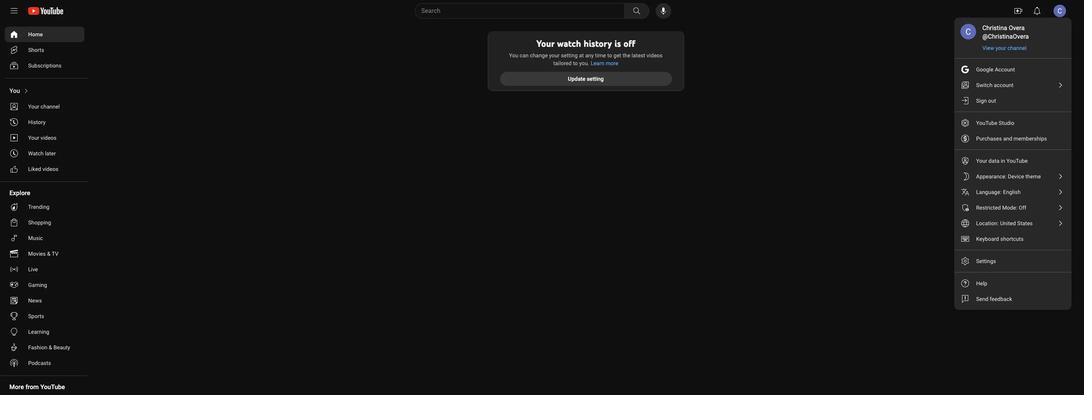 Task type: locate. For each thing, give the bounding box(es) containing it.
videos
[[647, 52, 663, 59], [41, 135, 57, 141], [43, 166, 58, 173]]

videos inside you can change your setting at any time to get the latest videos tailored to you.
[[647, 52, 663, 59]]

sign out
[[977, 98, 997, 104]]

0 vertical spatial your
[[996, 45, 1007, 51]]

your down @christinaovera
[[996, 45, 1007, 51]]

switch account
[[977, 82, 1014, 88]]

united
[[1001, 221, 1017, 227]]

setting inside you can change your setting at any time to get the latest videos tailored to you.
[[561, 52, 578, 59]]

your up change
[[537, 38, 555, 49]]

1 vertical spatial you
[[9, 87, 20, 95]]

shopping link
[[5, 215, 85, 231], [5, 215, 85, 231]]

you for you can change your setting at any time to get the latest videos tailored to you.
[[509, 52, 519, 59]]

0 vertical spatial setting
[[561, 52, 578, 59]]

1 vertical spatial videos
[[41, 135, 57, 141]]

fashion & beauty link
[[5, 340, 85, 356], [5, 340, 85, 356]]

watch later
[[28, 151, 56, 157]]

watch
[[28, 151, 44, 157]]

0 horizontal spatial you
[[9, 87, 20, 95]]

learn more
[[591, 60, 619, 67]]

view your channel link
[[983, 44, 1028, 52]]

your for your channel
[[28, 104, 39, 110]]

trending link
[[5, 200, 85, 215], [5, 200, 85, 215]]

to
[[608, 52, 613, 59], [573, 60, 578, 67]]

tailored
[[554, 60, 572, 67]]

1 horizontal spatial your
[[996, 45, 1007, 51]]

0 vertical spatial to
[[608, 52, 613, 59]]

your watch history is off
[[537, 38, 636, 49]]

states
[[1018, 221, 1034, 227]]

videos right latest
[[647, 52, 663, 59]]

videos down later at the top of the page
[[43, 166, 58, 173]]

to left you.
[[573, 60, 578, 67]]

1 vertical spatial your
[[550, 52, 560, 59]]

avatar image image
[[1054, 5, 1067, 17]]

appearance:
[[977, 174, 1007, 180]]

youtube
[[977, 120, 998, 126], [1007, 158, 1029, 164], [40, 384, 65, 392]]

news link
[[5, 293, 85, 309], [5, 293, 85, 309]]

gaming link
[[5, 278, 85, 293], [5, 278, 85, 293]]

your for your videos
[[28, 135, 39, 141]]

help link
[[955, 276, 1072, 292], [955, 276, 1072, 292]]

setting down learn
[[587, 76, 604, 82]]

setting up tailored
[[561, 52, 578, 59]]

0 vertical spatial &
[[47, 251, 51, 257]]

you for you
[[9, 87, 20, 95]]

None search field
[[401, 3, 651, 19]]

restricted mode: off link
[[955, 200, 1072, 216], [955, 200, 1072, 216]]

your up tailored
[[550, 52, 560, 59]]

0 vertical spatial youtube
[[977, 120, 998, 126]]

your videos
[[28, 135, 57, 141]]

1 horizontal spatial to
[[608, 52, 613, 59]]

setting
[[561, 52, 578, 59], [587, 76, 604, 82]]

send feedback link
[[955, 292, 1072, 307], [955, 292, 1072, 307]]

liked videos link
[[5, 162, 85, 177], [5, 162, 85, 177]]

your left data
[[977, 158, 988, 164]]

movies & tv link
[[5, 246, 85, 262], [5, 246, 85, 262]]

mode:
[[1003, 205, 1018, 211]]

& left beauty
[[49, 345, 52, 351]]

videos up later at the top of the page
[[41, 135, 57, 141]]

shorts
[[28, 47, 44, 53]]

youtube studio link
[[955, 115, 1072, 131], [955, 115, 1072, 131]]

view
[[983, 45, 995, 51]]

to left get
[[608, 52, 613, 59]]

your videos link
[[5, 130, 85, 146], [5, 130, 85, 146]]

videos for your videos
[[41, 135, 57, 141]]

& for tv
[[47, 251, 51, 257]]

data
[[989, 158, 1000, 164]]

channel
[[1008, 45, 1027, 51], [41, 104, 60, 110]]

update
[[568, 76, 586, 82]]

learning
[[28, 329, 49, 336]]

0 horizontal spatial your
[[550, 52, 560, 59]]

your data in youtube link
[[955, 153, 1072, 169], [955, 153, 1072, 169]]

1 vertical spatial setting
[[587, 76, 604, 82]]

sign
[[977, 98, 988, 104]]

your up watch
[[28, 135, 39, 141]]

Update setting text field
[[568, 76, 604, 82]]

location: united states
[[977, 221, 1034, 227]]

2 vertical spatial youtube
[[40, 384, 65, 392]]

youtube right from
[[40, 384, 65, 392]]

you
[[509, 52, 519, 59], [9, 87, 20, 95]]

your
[[996, 45, 1007, 51], [550, 52, 560, 59]]

&
[[47, 251, 51, 257], [49, 345, 52, 351]]

live
[[28, 267, 38, 273]]

setting inside button
[[587, 76, 604, 82]]

language:
[[977, 189, 1002, 196]]

youtube up purchases
[[977, 120, 998, 126]]

time
[[596, 52, 606, 59]]

youtube right in
[[1007, 158, 1029, 164]]

channel down @christinaovera
[[1008, 45, 1027, 51]]

1 vertical spatial &
[[49, 345, 52, 351]]

live link
[[5, 262, 85, 278], [5, 262, 85, 278]]

& left the 'tv'
[[47, 251, 51, 257]]

your inside you can change your setting at any time to get the latest videos tailored to you.
[[550, 52, 560, 59]]

0 vertical spatial you
[[509, 52, 519, 59]]

any
[[586, 52, 594, 59]]

learning link
[[5, 325, 85, 340], [5, 325, 85, 340]]

movies & tv
[[28, 251, 59, 257]]

send feedback
[[977, 297, 1013, 303]]

1 horizontal spatial setting
[[587, 76, 604, 82]]

& for beauty
[[49, 345, 52, 351]]

your up history
[[28, 104, 39, 110]]

keyboard shortcuts link
[[955, 232, 1072, 247], [955, 232, 1072, 247]]

is
[[615, 38, 621, 49]]

1 vertical spatial to
[[573, 60, 578, 67]]

your for your watch history is off
[[537, 38, 555, 49]]

you inside you can change your setting at any time to get the latest videos tailored to you.
[[509, 52, 519, 59]]

theme
[[1026, 174, 1042, 180]]

0 vertical spatial channel
[[1008, 45, 1027, 51]]

0 horizontal spatial youtube
[[40, 384, 65, 392]]

0 horizontal spatial channel
[[41, 104, 60, 110]]

2 horizontal spatial youtube
[[1007, 158, 1029, 164]]

0 vertical spatial videos
[[647, 52, 663, 59]]

switch account link
[[955, 77, 1072, 93], [955, 77, 1072, 93]]

1 horizontal spatial you
[[509, 52, 519, 59]]

0 horizontal spatial setting
[[561, 52, 578, 59]]

subscriptions link
[[5, 58, 85, 74], [5, 58, 85, 74]]

studio
[[999, 120, 1015, 126]]

shorts link
[[5, 42, 85, 58], [5, 42, 85, 58]]

music link
[[5, 231, 85, 246], [5, 231, 85, 246]]

overa
[[1009, 24, 1026, 32]]

2 vertical spatial videos
[[43, 166, 58, 173]]

podcasts
[[28, 361, 51, 367]]

channel up history
[[41, 104, 60, 110]]

liked videos
[[28, 166, 58, 173]]



Task type: vqa. For each thing, say whether or not it's contained in the screenshot.
bottom your
yes



Task type: describe. For each thing, give the bounding box(es) containing it.
movies
[[28, 251, 46, 257]]

1 vertical spatial channel
[[41, 104, 60, 110]]

feedback
[[990, 297, 1013, 303]]

videos for liked videos
[[43, 166, 58, 173]]

tv
[[52, 251, 59, 257]]

help
[[977, 281, 988, 287]]

more
[[606, 60, 619, 67]]

you.
[[580, 60, 590, 67]]

1 horizontal spatial channel
[[1008, 45, 1027, 51]]

subscriptions
[[28, 63, 62, 69]]

the
[[623, 52, 631, 59]]

memberships
[[1014, 136, 1048, 142]]

youtube studio
[[977, 120, 1015, 126]]

can
[[520, 52, 529, 59]]

in
[[1002, 158, 1006, 164]]

history
[[584, 38, 612, 49]]

purchases
[[977, 136, 1003, 142]]

christina
[[983, 24, 1008, 32]]

at
[[579, 52, 584, 59]]

liked
[[28, 166, 41, 173]]

update setting
[[568, 76, 604, 82]]

latest
[[632, 52, 646, 59]]

beauty
[[54, 345, 70, 351]]

trending
[[28, 204, 49, 210]]

Search text field
[[422, 6, 623, 16]]

get
[[614, 52, 622, 59]]

shopping
[[28, 220, 51, 226]]

settings
[[977, 259, 997, 265]]

location:
[[977, 221, 999, 227]]

music
[[28, 236, 43, 242]]

you can change your setting at any time to get the latest videos tailored to you.
[[509, 52, 663, 67]]

christina overa @christinaovera
[[983, 24, 1030, 40]]

account
[[995, 82, 1014, 88]]

restricted mode: off
[[977, 205, 1027, 211]]

purchases and memberships
[[977, 136, 1048, 142]]

send
[[977, 297, 989, 303]]

more from youtube
[[9, 384, 65, 392]]

home
[[28, 31, 43, 38]]

your data in youtube
[[977, 158, 1029, 164]]

change
[[530, 52, 548, 59]]

gaming
[[28, 282, 47, 289]]

learn
[[591, 60, 605, 67]]

news
[[28, 298, 42, 304]]

1 vertical spatial youtube
[[1007, 158, 1029, 164]]

language: english
[[977, 189, 1021, 196]]

shortcuts
[[1001, 236, 1024, 243]]

from
[[25, 384, 39, 392]]

google
[[977, 67, 994, 73]]

english
[[1004, 189, 1021, 196]]

google account
[[977, 67, 1016, 73]]

appearance: device theme option
[[955, 169, 1072, 185]]

keyboard shortcuts
[[977, 236, 1024, 243]]

and
[[1004, 136, 1013, 142]]

device
[[1009, 174, 1025, 180]]

watch
[[558, 38, 582, 49]]

off
[[624, 38, 636, 49]]

update setting button
[[500, 72, 672, 86]]

out
[[989, 98, 997, 104]]

history
[[28, 119, 46, 126]]

account
[[996, 67, 1016, 73]]

off
[[1020, 205, 1027, 211]]

switch
[[977, 82, 993, 88]]

more
[[9, 384, 24, 392]]

1 horizontal spatial youtube
[[977, 120, 998, 126]]

your for your data in youtube
[[977, 158, 988, 164]]

keyboard
[[977, 236, 1000, 243]]

appearance: device theme
[[977, 174, 1042, 180]]

fashion & beauty
[[28, 345, 70, 351]]

0 horizontal spatial to
[[573, 60, 578, 67]]

explore
[[9, 190, 30, 197]]

learn more link
[[591, 59, 619, 67]]

later
[[45, 151, 56, 157]]

your channel
[[28, 104, 60, 110]]

@christinaovera
[[983, 33, 1030, 40]]

sports
[[28, 314, 44, 320]]

fashion
[[28, 345, 47, 351]]

view your channel
[[983, 45, 1027, 51]]

restricted
[[977, 205, 1002, 211]]



